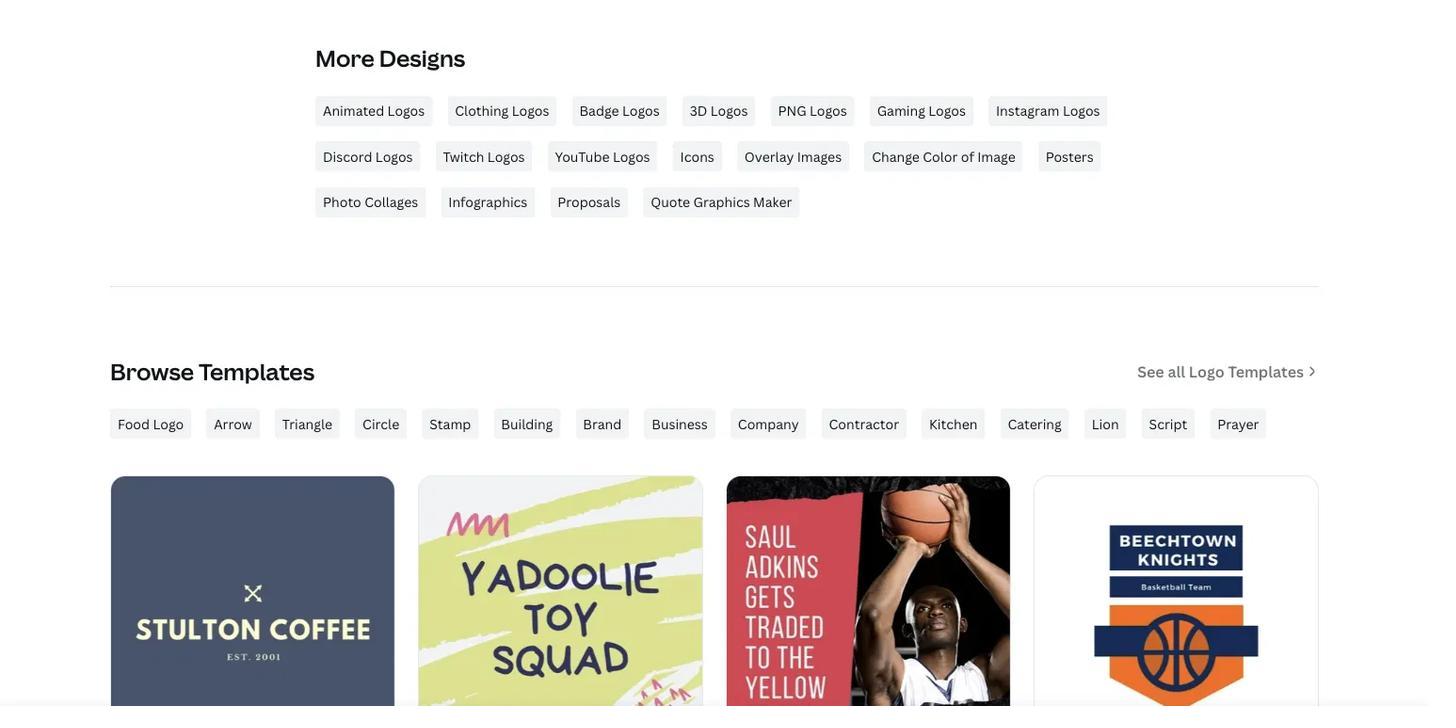 Task type: describe. For each thing, give the bounding box(es) containing it.
3d logos link
[[683, 96, 756, 126]]

logos for 3d logos
[[711, 102, 748, 120]]

quote graphics maker
[[651, 193, 793, 211]]

brand
[[583, 415, 622, 433]]

script
[[1150, 415, 1188, 433]]

clothing logos
[[455, 102, 550, 120]]

posters link
[[1039, 141, 1102, 172]]

photo
[[323, 193, 361, 211]]

overlay images link
[[737, 141, 850, 172]]

see all logo templates
[[1138, 361, 1305, 382]]

collages
[[365, 193, 418, 211]]

food logo
[[118, 415, 184, 433]]

more designs
[[316, 43, 466, 73]]

company link
[[731, 409, 807, 439]]

see
[[1138, 361, 1165, 382]]

games / recreation logo image
[[419, 476, 703, 706]]

templates inside see all logo templates link
[[1229, 361, 1305, 382]]

more
[[316, 43, 375, 73]]

badge logos
[[580, 102, 660, 120]]

quote
[[651, 193, 691, 211]]

catering link
[[1001, 409, 1070, 439]]

twitch logos
[[443, 147, 525, 165]]

company
[[738, 415, 799, 433]]

0 horizontal spatial templates
[[199, 356, 315, 386]]

image
[[978, 147, 1016, 165]]

0 horizontal spatial logo
[[153, 415, 184, 433]]

business
[[652, 415, 708, 433]]

cafe logo image
[[111, 476, 395, 706]]

overlay images
[[745, 147, 842, 165]]

change color of image link
[[865, 141, 1024, 172]]

infographics link
[[441, 187, 535, 217]]

contractor link
[[822, 409, 907, 439]]

designs
[[379, 43, 466, 73]]

maker
[[754, 193, 793, 211]]

logos for badge logos
[[623, 102, 660, 120]]

circle link
[[355, 409, 407, 439]]

arrow link
[[206, 409, 260, 439]]

triangle
[[282, 415, 333, 433]]

logos for clothing logos
[[512, 102, 550, 120]]

logos for gaming logos
[[929, 102, 966, 120]]

stamp
[[430, 415, 471, 433]]

discord
[[323, 147, 373, 165]]

badge logos link
[[572, 96, 668, 126]]

food
[[118, 415, 150, 433]]

png logos link
[[771, 96, 855, 126]]

3d logos
[[690, 102, 748, 120]]

triangle link
[[275, 409, 340, 439]]

logos for animated logos
[[388, 102, 425, 120]]

catering
[[1008, 415, 1062, 433]]

contractor
[[829, 415, 900, 433]]

food logo link
[[110, 409, 191, 439]]

color
[[923, 147, 958, 165]]

of
[[961, 147, 975, 165]]

png logos
[[778, 102, 847, 120]]

images
[[798, 147, 842, 165]]



Task type: vqa. For each thing, say whether or not it's contained in the screenshot.
Sync with system button
no



Task type: locate. For each thing, give the bounding box(es) containing it.
logos
[[388, 102, 425, 120], [512, 102, 550, 120], [623, 102, 660, 120], [711, 102, 748, 120], [810, 102, 847, 120], [929, 102, 966, 120], [1063, 102, 1101, 120], [376, 147, 413, 165], [488, 147, 525, 165], [613, 147, 650, 165]]

clothing
[[455, 102, 509, 120]]

circle
[[363, 415, 400, 433]]

logo right all
[[1190, 361, 1225, 382]]

see all logo templates link
[[1138, 359, 1320, 384]]

basketball logo image
[[1035, 476, 1319, 706]]

quote graphics maker link
[[644, 187, 800, 217]]

logos up change color of image
[[929, 102, 966, 120]]

logos right png
[[810, 102, 847, 120]]

logos right twitch at the top left
[[488, 147, 525, 165]]

proposals
[[558, 193, 621, 211]]

overlay
[[745, 147, 794, 165]]

animated logos
[[323, 102, 425, 120]]

all
[[1168, 361, 1186, 382]]

instagram
[[997, 102, 1060, 120]]

discord logos link
[[316, 141, 421, 172]]

browse
[[110, 356, 194, 386]]

youtube
[[555, 147, 610, 165]]

gaming
[[878, 102, 926, 120]]

browse templates
[[110, 356, 315, 386]]

templates
[[199, 356, 315, 386], [1229, 361, 1305, 382]]

templates up prayer
[[1229, 361, 1305, 382]]

discord logos
[[323, 147, 413, 165]]

arrow
[[214, 415, 252, 433]]

animated logos link
[[316, 96, 433, 126]]

business link
[[645, 409, 716, 439]]

logos right badge
[[623, 102, 660, 120]]

logos for twitch logos
[[488, 147, 525, 165]]

gaming logos link
[[870, 96, 974, 126]]

1 horizontal spatial logo
[[1190, 361, 1225, 382]]

png
[[778, 102, 807, 120]]

logos right 3d
[[711, 102, 748, 120]]

1 vertical spatial logo
[[153, 415, 184, 433]]

logos up collages
[[376, 147, 413, 165]]

youtube logos link
[[548, 141, 658, 172]]

kitchen link
[[922, 409, 986, 439]]

logo right food
[[153, 415, 184, 433]]

proposals link
[[550, 187, 628, 217]]

logos down badge logos link
[[613, 147, 650, 165]]

sports logo image
[[727, 476, 1011, 706]]

change color of image
[[872, 147, 1016, 165]]

logos inside 'link'
[[512, 102, 550, 120]]

1 horizontal spatial templates
[[1229, 361, 1305, 382]]

gaming logos
[[878, 102, 966, 120]]

infographics
[[449, 193, 528, 211]]

3d
[[690, 102, 708, 120]]

lion
[[1092, 415, 1120, 433]]

templates up arrow at bottom left
[[199, 356, 315, 386]]

youtube logos
[[555, 147, 650, 165]]

building
[[501, 415, 553, 433]]

posters
[[1046, 147, 1094, 165]]

instagram logos link
[[989, 96, 1108, 126]]

icons
[[681, 147, 715, 165]]

icons link
[[673, 141, 722, 172]]

script link
[[1142, 409, 1196, 439]]

twitch
[[443, 147, 485, 165]]

logo
[[1190, 361, 1225, 382], [153, 415, 184, 433]]

logos for instagram logos
[[1063, 102, 1101, 120]]

photo collages link
[[316, 187, 426, 217]]

prayer link
[[1211, 409, 1267, 439]]

logos for youtube logos
[[613, 147, 650, 165]]

change
[[872, 147, 920, 165]]

graphics
[[694, 193, 750, 211]]

logos up posters
[[1063, 102, 1101, 120]]

0 vertical spatial logo
[[1190, 361, 1225, 382]]

logos right animated
[[388, 102, 425, 120]]

animated
[[323, 102, 384, 120]]

brand link
[[576, 409, 629, 439]]

kitchen
[[930, 415, 978, 433]]

instagram logos
[[997, 102, 1101, 120]]

logos for discord logos
[[376, 147, 413, 165]]

logos right clothing
[[512, 102, 550, 120]]

clothing logos link
[[448, 96, 557, 126]]

photo collages
[[323, 193, 418, 211]]

badge
[[580, 102, 619, 120]]

stamp link
[[422, 409, 479, 439]]

logos for png logos
[[810, 102, 847, 120]]

lion link
[[1085, 409, 1127, 439]]

twitch logos link
[[436, 141, 533, 172]]

building link
[[494, 409, 561, 439]]

prayer
[[1218, 415, 1260, 433]]



